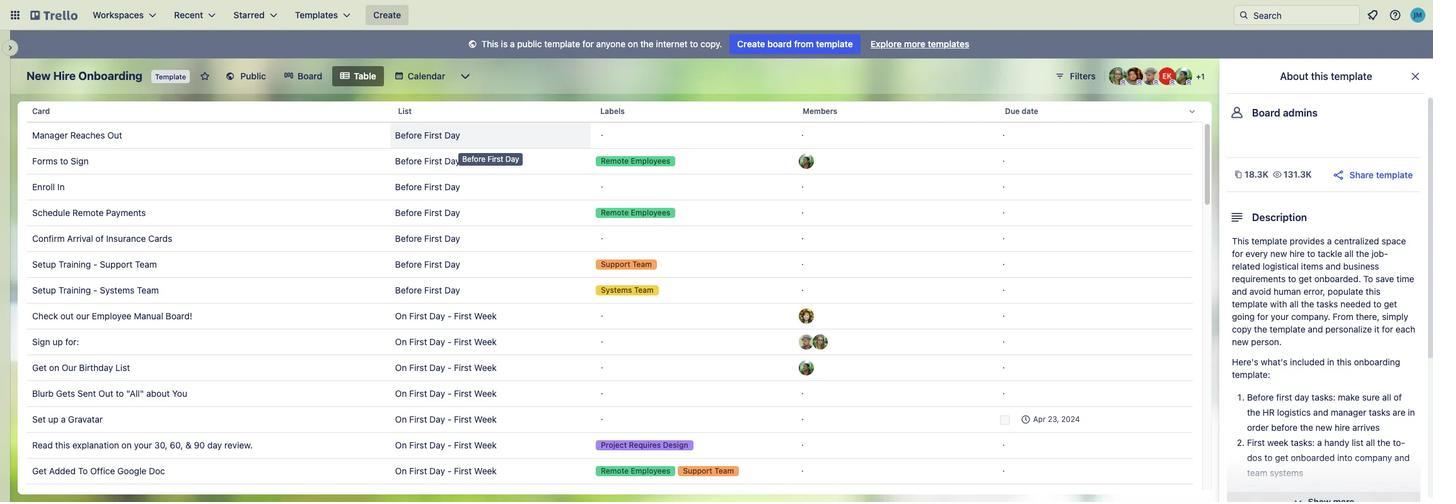 Task type: describe. For each thing, give the bounding box(es) containing it.
priscilla parjet (priscillaparjet) image
[[799, 154, 814, 169]]

going
[[1232, 312, 1255, 322]]

remote employees button for forms to sign
[[591, 149, 792, 174]]

hr
[[1263, 407, 1275, 418]]

more
[[904, 38, 926, 49]]

in inside here's what's included in this onboarding template:
[[1328, 357, 1335, 368]]

this inside here's what's included in this onboarding template:
[[1337, 357, 1352, 368]]

to inside this template provides a centralized space for every new hire to tackle all the job- related logistical items and business requirements to get onboarded. to save time and avoid human error, populate this template with all the tasks needed to get going for your company. from there, simply copy the template and personalize it for each new person.
[[1364, 274, 1374, 284]]

week for google
[[474, 466, 497, 477]]

for up related
[[1232, 249, 1244, 259]]

andre gorte (andregorte) image
[[1126, 67, 1144, 85]]

this member is an admin of this workspace. image for amy freiderson (amyfreiderson) icon
[[1121, 79, 1126, 85]]

16 row from the top
[[27, 484, 1193, 503]]

1 horizontal spatial sign
[[71, 156, 89, 167]]

color: yellow, title: "systems team" element
[[596, 286, 659, 296]]

space
[[1382, 236, 1407, 247]]

a inside this template provides a centralized space for every new hire to tackle all the job- related logistical items and business requirements to get onboarded. to save time and avoid human error, populate this template with all the tasks needed to get going for your company. from there, simply copy the template and personalize it for each new person.
[[1328, 236, 1332, 247]]

the down "orient" in the bottom of the page
[[1374, 498, 1387, 503]]

to inside blurb gets sent out to "all" about you link
[[116, 389, 124, 399]]

this inside 'link'
[[55, 440, 70, 451]]

all right sure
[[1383, 392, 1392, 403]]

to up items
[[1308, 249, 1316, 259]]

the left hr
[[1248, 407, 1261, 418]]

to inside forms to sign link
[[60, 156, 68, 167]]

this member is an admin of this workspace. image for 'andre gorte (andregorte)' icon
[[1137, 79, 1143, 85]]

due date
[[1005, 107, 1039, 116]]

week for list
[[474, 363, 497, 373]]

design
[[663, 441, 689, 450]]

on first day - first week for to
[[395, 389, 497, 399]]

before inside tooltip
[[462, 155, 486, 164]]

hire inside the before first day tasks: make sure all of the hr logistics and manager tasks are in order before the new hire arrives first week tasks: a handy list all the to- dos to get onboarded into company and team systems who's who list: help the newbie orient themselves and learn all about the ke
[[1335, 423, 1351, 433]]

systems inside 'button'
[[601, 286, 632, 295]]

description
[[1253, 212, 1308, 223]]

color: green, title: "remote employees" element for get added to office google doc
[[596, 467, 676, 477]]

before first day for confirm arrival of insurance cards
[[395, 233, 460, 244]]

color: green, title: "remote employees" element for forms to sign
[[596, 156, 676, 167]]

1 horizontal spatial priscilla parjet (priscillaparjet) image
[[1175, 67, 1193, 85]]

provides
[[1290, 236, 1325, 247]]

members
[[803, 107, 838, 116]]

setup training - support team link
[[32, 252, 385, 278]]

day for setup training - support team
[[445, 259, 460, 270]]

human
[[1274, 286, 1302, 297]]

order
[[1248, 423, 1269, 433]]

google
[[117, 466, 146, 477]]

before first day for schedule remote payments
[[395, 208, 460, 218]]

remote employees for forms to sign
[[601, 156, 671, 166]]

2 on from the top
[[395, 337, 407, 348]]

board for board admins
[[1253, 107, 1281, 119]]

board admins
[[1253, 107, 1318, 119]]

doc
[[149, 466, 165, 477]]

templates
[[295, 9, 338, 20]]

the left internet
[[641, 38, 654, 49]]

admins
[[1283, 107, 1318, 119]]

related
[[1232, 261, 1261, 272]]

- for get on our birthday list
[[448, 363, 452, 373]]

insurance
[[106, 233, 146, 244]]

explanation
[[72, 440, 119, 451]]

on for your
[[395, 440, 407, 451]]

read this explanation on your 30, 60, & 90 day review.
[[32, 440, 253, 451]]

templates
[[928, 38, 970, 49]]

board for board
[[298, 71, 322, 81]]

create board from template link
[[730, 34, 861, 54]]

day for confirm arrival of insurance cards
[[445, 233, 460, 244]]

90
[[194, 440, 205, 451]]

out inside manager reaches out link
[[107, 130, 122, 141]]

5 week from the top
[[474, 414, 497, 425]]

due date button
[[1000, 97, 1203, 127]]

from
[[1333, 312, 1354, 322]]

amy freiderson (amyfreiderson) image
[[813, 335, 828, 350]]

requires
[[629, 441, 661, 450]]

1 vertical spatial list
[[116, 363, 130, 373]]

the up company.
[[1302, 299, 1315, 310]]

before for schedule remote payments
[[395, 208, 422, 218]]

schedule remote payments
[[32, 208, 146, 218]]

handy
[[1325, 438, 1350, 448]]

primary element
[[0, 0, 1434, 30]]

to inside get added to office google doc link
[[78, 466, 88, 477]]

day for get added to office google doc
[[430, 466, 445, 477]]

office
[[90, 466, 115, 477]]

copy
[[1232, 324, 1252, 335]]

setup training - systems team link
[[32, 278, 385, 303]]

support for bottommost color: orange, title: "support team" element
[[683, 467, 713, 476]]

our
[[76, 311, 90, 322]]

training for support
[[59, 259, 91, 270]]

template inside button
[[1377, 169, 1413, 180]]

get added to office google doc link
[[32, 459, 385, 484]]

employees for schedule remote payments
[[631, 208, 671, 218]]

to up there,
[[1374, 299, 1382, 310]]

systems
[[1270, 468, 1304, 479]]

on for to
[[395, 389, 407, 399]]

in inside the before first day tasks: make sure all of the hr logistics and manager tasks are in order before the new hire arrives first week tasks: a handy list all the to- dos to get onboarded into company and team systems who's who list: help the newbie orient themselves and learn all about the ke
[[1408, 407, 1416, 418]]

who
[[1275, 483, 1294, 494]]

remote for schedule remote payments
[[601, 208, 629, 218]]

training for systems
[[59, 285, 91, 296]]

remote employees for schedule remote payments
[[601, 208, 671, 218]]

in
[[57, 182, 65, 192]]

needed
[[1341, 299, 1371, 310]]

birthday
[[79, 363, 113, 373]]

apr
[[1034, 415, 1046, 424]]

Board name text field
[[20, 66, 149, 86]]

1 horizontal spatial get
[[1299, 274, 1313, 284]]

before for forms to sign
[[395, 156, 422, 167]]

remote employees for get added to office google doc
[[601, 467, 671, 476]]

filters button
[[1051, 66, 1100, 86]]

check out our employee manual board!
[[32, 311, 192, 322]]

- for check out our employee manual board!
[[448, 311, 452, 322]]

of inside the before first day tasks: make sure all of the hr logistics and manager tasks are in order before the new hire arrives first week tasks: a handy list all the to- dos to get onboarded into company and team systems who's who list: help the newbie orient themselves and learn all about the ke
[[1394, 392, 1402, 403]]

first inside the before first day tasks: make sure all of the hr logistics and manager tasks are in order before the new hire arrives first week tasks: a handy list all the to- dos to get onboarded into company and team systems who's who list: help the newbie orient themselves and learn all about the ke
[[1248, 438, 1265, 448]]

recent
[[174, 9, 203, 20]]

from
[[794, 38, 814, 49]]

0 horizontal spatial support
[[100, 259, 133, 270]]

row containing get added to office google doc
[[27, 459, 1193, 485]]

and down company.
[[1308, 324, 1324, 335]]

the right help
[[1333, 483, 1346, 494]]

ellie kulick (elliekulick2) image
[[1159, 67, 1176, 85]]

before inside cell
[[395, 130, 422, 141]]

public
[[517, 38, 542, 49]]

2024
[[1062, 415, 1080, 424]]

to left copy.
[[690, 38, 698, 49]]

is
[[501, 38, 508, 49]]

themselves
[[1248, 498, 1294, 503]]

enroll in link
[[32, 175, 385, 200]]

row containing manager reaches out
[[27, 122, 1193, 149]]

logistical
[[1263, 261, 1299, 272]]

board link
[[276, 66, 330, 86]]

sure
[[1363, 392, 1380, 403]]

on first day - first week for list
[[395, 363, 497, 373]]

onboarded
[[1291, 453, 1335, 464]]

row containing blurb gets sent out to "all" about you
[[27, 381, 1193, 407]]

setup for setup training - support team
[[32, 259, 56, 270]]

template up the every
[[1252, 236, 1288, 247]]

support for color: orange, title: "support team" element inside support team button
[[601, 260, 631, 269]]

out inside blurb gets sent out to "all" about you link
[[98, 389, 113, 399]]

before first day cell
[[390, 123, 591, 148]]

get added to office google doc
[[32, 466, 165, 477]]

day for setup training - systems team
[[445, 285, 460, 296]]

table link
[[333, 66, 384, 86]]

team down cards
[[135, 259, 157, 270]]

get on our birthday list
[[32, 363, 130, 373]]

template up person.
[[1270, 324, 1306, 335]]

new inside the before first day tasks: make sure all of the hr logistics and manager tasks are in order before the new hire arrives first week tasks: a handy list all the to- dos to get onboarded into company and team systems who's who list: help the newbie orient themselves and learn all about the ke
[[1316, 423, 1333, 433]]

set up a gravatar
[[32, 414, 103, 425]]

2 horizontal spatial get
[[1384, 299, 1398, 310]]

row containing setup training - support team
[[27, 252, 1193, 278]]

get for get added to office google doc
[[32, 466, 47, 477]]

- for blurb gets sent out to "all" about you
[[448, 389, 452, 399]]

populate
[[1328, 286, 1364, 297]]

all right learn
[[1337, 498, 1346, 503]]

first inside cell
[[424, 130, 442, 141]]

payments
[[106, 208, 146, 218]]

create button
[[366, 5, 409, 25]]

due
[[1005, 107, 1020, 116]]

personalize
[[1326, 324, 1373, 335]]

set up a gravatar link
[[32, 407, 385, 433]]

all down the centralized
[[1345, 249, 1354, 259]]

included
[[1291, 357, 1325, 368]]

row containing check out our employee manual board!
[[27, 303, 1193, 330]]

day for blurb gets sent out to "all" about you
[[430, 389, 445, 399]]

color: green, title: "remote employees" element for schedule remote payments
[[596, 208, 676, 218]]

create for create board from template
[[738, 38, 765, 49]]

up for for:
[[53, 337, 63, 348]]

0 horizontal spatial priscilla parjet (priscillaparjet) image
[[799, 361, 814, 376]]

here's
[[1232, 357, 1259, 368]]

on for list
[[395, 363, 407, 373]]

day for read this explanation on your 30, 60, & 90 day review.
[[430, 440, 445, 451]]

requirements
[[1232, 274, 1286, 284]]

workspaces
[[93, 9, 144, 20]]

about inside the before first day tasks: make sure all of the hr logistics and manager tasks are in order before the new hire arrives first week tasks: a handy list all the to- dos to get onboarded into company and team systems who's who list: help the newbie orient themselves and learn all about the ke
[[1348, 498, 1371, 503]]

project requires design
[[601, 441, 689, 450]]

row containing read this explanation on your 30, 60, & 90 day review.
[[27, 433, 1193, 459]]

out
[[60, 311, 74, 322]]

table containing manager reaches out
[[18, 97, 1212, 503]]

a inside the before first day tasks: make sure all of the hr logistics and manager tasks are in order before the new hire arrives first week tasks: a handy list all the to- dos to get onboarded into company and team systems who's who list: help the newbie orient themselves and learn all about the ke
[[1318, 438, 1323, 448]]

list:
[[1296, 483, 1311, 494]]

the up business
[[1357, 249, 1370, 259]]

before first day inside cell
[[395, 130, 460, 141]]

- for read this explanation on your 30, 60, & 90 day review.
[[448, 440, 452, 451]]

here's what's included in this onboarding template:
[[1232, 357, 1401, 380]]

there,
[[1356, 312, 1380, 322]]



Task type: locate. For each thing, give the bounding box(es) containing it.
up left for:
[[53, 337, 63, 348]]

search image
[[1239, 10, 1249, 20]]

remote employees button for schedule remote payments
[[591, 201, 792, 226]]

on first day - first week for manual
[[395, 311, 497, 322]]

in
[[1328, 357, 1335, 368], [1408, 407, 1416, 418]]

0 vertical spatial remote employees
[[601, 156, 671, 166]]

5 on first day - first week from the top
[[395, 414, 497, 425]]

card button
[[27, 97, 393, 127]]

your inside 'link'
[[134, 440, 152, 451]]

employee
[[92, 311, 131, 322]]

row
[[27, 97, 1203, 127], [27, 122, 1193, 149], [27, 148, 1193, 175], [27, 174, 1193, 201], [27, 200, 1193, 226], [27, 226, 1193, 252], [27, 252, 1193, 278], [27, 278, 1193, 304], [27, 303, 1193, 330], [27, 329, 1193, 356], [27, 355, 1193, 382], [27, 381, 1193, 407], [27, 407, 1193, 433], [27, 433, 1193, 459], [27, 459, 1193, 485], [27, 484, 1193, 503]]

samantha pivlot (samanthapivlot) image
[[799, 309, 814, 324]]

of inside confirm arrival of insurance cards link
[[95, 233, 104, 244]]

list inside button
[[398, 107, 412, 116]]

2 row from the top
[[27, 122, 1193, 149]]

1 vertical spatial create
[[738, 38, 765, 49]]

team up manual at the bottom of page
[[137, 285, 159, 296]]

3 employees from the top
[[631, 467, 671, 476]]

1 horizontal spatial systems
[[601, 286, 632, 295]]

3 on from the top
[[395, 363, 407, 373]]

2 vertical spatial get
[[1276, 453, 1289, 464]]

and down list:
[[1296, 498, 1312, 503]]

your down with at the right bottom of the page
[[1271, 312, 1289, 322]]

project
[[601, 441, 627, 450]]

color: orange, title: "support team" element down the project requires design button
[[678, 467, 739, 477]]

7 on first day - first week from the top
[[395, 466, 497, 477]]

list right birthday
[[116, 363, 130, 373]]

all down human
[[1290, 299, 1299, 310]]

0 vertical spatial tasks:
[[1312, 392, 1336, 403]]

1 vertical spatial on
[[49, 363, 59, 373]]

1 vertical spatial hire
[[1335, 423, 1351, 433]]

to
[[1364, 274, 1374, 284], [78, 466, 88, 477]]

tasks inside the before first day tasks: make sure all of the hr logistics and manager tasks are in order before the new hire arrives first week tasks: a handy list all the to- dos to get onboarded into company and team systems who's who list: help the newbie orient themselves and learn all about the ke
[[1369, 407, 1391, 418]]

1 vertical spatial this
[[1232, 236, 1250, 247]]

2 color: green, title: "remote employees" element from the top
[[596, 208, 676, 218]]

template right public
[[545, 38, 580, 49]]

day right the 90 in the bottom of the page
[[207, 440, 222, 451]]

about left you
[[146, 389, 170, 399]]

up right set
[[48, 414, 59, 425]]

onboarding
[[78, 69, 142, 83]]

0 vertical spatial of
[[95, 233, 104, 244]]

this member is an admin of this workspace. image for ellie kulick (elliekulick2) icon
[[1170, 79, 1176, 85]]

on first day - first week for google
[[395, 466, 497, 477]]

sent
[[77, 389, 96, 399]]

support team up systems team
[[601, 260, 652, 269]]

4 on first day - first week from the top
[[395, 389, 497, 399]]

copy.
[[701, 38, 722, 49]]

0 horizontal spatial hire
[[1290, 249, 1305, 259]]

1 vertical spatial sign
[[32, 337, 50, 348]]

to right 'forms' on the left top of the page
[[60, 156, 68, 167]]

1 vertical spatial out
[[98, 389, 113, 399]]

before first day inside tooltip
[[462, 155, 519, 164]]

tackle
[[1318, 249, 1343, 259]]

on up google
[[121, 440, 132, 451]]

0 vertical spatial to
[[1364, 274, 1374, 284]]

0 vertical spatial priscilla parjet (priscillaparjet) image
[[1175, 67, 1193, 85]]

3 remote employees from the top
[[601, 467, 671, 476]]

0 vertical spatial sign
[[71, 156, 89, 167]]

support team for bottommost color: orange, title: "support team" element
[[683, 467, 734, 476]]

in right are
[[1408, 407, 1416, 418]]

this member is an admin of this workspace. image right chris temperson (christemperson) image
[[1170, 79, 1176, 85]]

team inside button
[[633, 260, 652, 269]]

tasks: up onboarded
[[1291, 438, 1315, 448]]

support team down the project requires design button
[[683, 467, 734, 476]]

the up person.
[[1255, 324, 1268, 335]]

0 horizontal spatial about
[[146, 389, 170, 399]]

this member is an admin of this workspace. image
[[1137, 79, 1143, 85], [1154, 79, 1159, 85]]

0 vertical spatial setup
[[32, 259, 56, 270]]

this for this template provides a centralized space for every new hire to tackle all the job- related logistical items and business requirements to get onboarded. to save time and avoid human error, populate this template with all the tasks needed to get going for your company. from there, simply copy the template and personalize it for each new person.
[[1232, 236, 1250, 247]]

to up human
[[1289, 274, 1297, 284]]

support team for color: orange, title: "support team" element inside support team button
[[601, 260, 652, 269]]

9 row from the top
[[27, 303, 1193, 330]]

0 horizontal spatial list
[[116, 363, 130, 373]]

team
[[1248, 468, 1268, 479]]

arrives
[[1353, 423, 1380, 433]]

employees for get added to office google doc
[[631, 467, 671, 476]]

0 horizontal spatial systems
[[100, 285, 135, 296]]

blurb gets sent out to "all" about you
[[32, 389, 187, 399]]

2 week from the top
[[474, 337, 497, 348]]

and down tackle
[[1326, 261, 1341, 272]]

- for set up a gravatar
[[448, 414, 452, 425]]

and
[[1326, 261, 1341, 272], [1232, 286, 1248, 297], [1308, 324, 1324, 335], [1314, 407, 1329, 418], [1395, 453, 1410, 464], [1296, 498, 1312, 503]]

support up systems team
[[601, 260, 631, 269]]

day inside tooltip
[[506, 155, 519, 164]]

before inside the before first day tasks: make sure all of the hr logistics and manager tasks are in order before the new hire arrives first week tasks: a handy list all the to- dos to get onboarded into company and team systems who's who list: help the newbie orient themselves and learn all about the ke
[[1248, 392, 1274, 403]]

0 vertical spatial support team
[[601, 260, 652, 269]]

all right list
[[1366, 438, 1376, 448]]

day for check out our employee manual board!
[[430, 311, 445, 322]]

day inside cell
[[445, 130, 460, 141]]

0 vertical spatial hire
[[1290, 249, 1305, 259]]

2 on first day - first week from the top
[[395, 337, 497, 348]]

day for sign up for:
[[430, 337, 445, 348]]

setup
[[32, 259, 56, 270], [32, 285, 56, 296]]

60,
[[170, 440, 183, 451]]

create inside button
[[373, 9, 401, 20]]

template right from
[[816, 38, 853, 49]]

tasks down error,
[[1317, 299, 1339, 310]]

0 horizontal spatial board
[[298, 71, 322, 81]]

board left admins
[[1253, 107, 1281, 119]]

your inside this template provides a centralized space for every new hire to tackle all the job- related logistical items and business requirements to get onboarded. to save time and avoid human error, populate this template with all the tasks needed to get going for your company. from there, simply copy the template and personalize it for each new person.
[[1271, 312, 1289, 322]]

for right going
[[1258, 312, 1269, 322]]

list down calendar link
[[398, 107, 412, 116]]

1 horizontal spatial color: orange, title: "support team" element
[[678, 467, 739, 477]]

get up blurb on the left of the page
[[32, 363, 47, 373]]

1 on first day - first week from the top
[[395, 311, 497, 322]]

for left anyone at left top
[[583, 38, 594, 49]]

6 on from the top
[[395, 440, 407, 451]]

on first day - first week for your
[[395, 440, 497, 451]]

0 horizontal spatial on
[[49, 363, 59, 373]]

3 this member is an admin of this workspace. image from the left
[[1186, 79, 1192, 85]]

week for your
[[474, 440, 497, 451]]

training down arrival
[[59, 259, 91, 270]]

1 this member is an admin of this workspace. image from the left
[[1137, 79, 1143, 85]]

1 vertical spatial day
[[207, 440, 222, 451]]

this member is an admin of this workspace. image right amy freiderson (amyfreiderson) icon
[[1137, 79, 1143, 85]]

sm image
[[466, 38, 479, 51]]

get
[[1299, 274, 1313, 284], [1384, 299, 1398, 310], [1276, 453, 1289, 464]]

row containing card
[[27, 97, 1203, 127]]

arrival
[[67, 233, 93, 244]]

this member is an admin of this workspace. image left +
[[1186, 79, 1192, 85]]

list
[[398, 107, 412, 116], [116, 363, 130, 373]]

and down to- on the right of page
[[1395, 453, 1410, 464]]

4 week from the top
[[474, 389, 497, 399]]

manager reaches out link
[[32, 123, 385, 148]]

setup up "check"
[[32, 285, 56, 296]]

your
[[1271, 312, 1289, 322], [134, 440, 152, 451]]

this up the every
[[1232, 236, 1250, 247]]

before first day for enroll in
[[395, 182, 460, 192]]

tasks inside this template provides a centralized space for every new hire to tackle all the job- related logistical items and business requirements to get onboarded. to save time and avoid human error, populate this template with all the tasks needed to get going for your company. from there, simply copy the template and personalize it for each new person.
[[1317, 299, 1339, 310]]

new down copy
[[1232, 337, 1249, 348]]

1 horizontal spatial to
[[1364, 274, 1374, 284]]

before first day for setup training - systems team
[[395, 285, 460, 296]]

on inside 'link'
[[121, 440, 132, 451]]

0 vertical spatial training
[[59, 259, 91, 270]]

hire
[[1290, 249, 1305, 259], [1335, 423, 1351, 433]]

1 get from the top
[[32, 363, 47, 373]]

2 training from the top
[[59, 285, 91, 296]]

1 vertical spatial setup
[[32, 285, 56, 296]]

support team inside button
[[601, 260, 652, 269]]

it
[[1375, 324, 1380, 335]]

1 row from the top
[[27, 97, 1203, 127]]

customize views image
[[459, 70, 472, 83]]

this inside this template provides a centralized space for every new hire to tackle all the job- related logistical items and business requirements to get onboarded. to save time and avoid human error, populate this template with all the tasks needed to get going for your company. from there, simply copy the template and personalize it for each new person.
[[1366, 286, 1381, 297]]

internet
[[656, 38, 688, 49]]

tasks down sure
[[1369, 407, 1391, 418]]

a
[[510, 38, 515, 49], [1328, 236, 1332, 247], [61, 414, 66, 425], [1318, 438, 1323, 448]]

6 row from the top
[[27, 226, 1193, 252]]

who's
[[1248, 483, 1273, 494]]

blurb
[[32, 389, 54, 399]]

0 horizontal spatial create
[[373, 9, 401, 20]]

row containing sign up for:
[[27, 329, 1193, 356]]

2 remote employees button from the top
[[591, 201, 792, 226]]

this left onboarding
[[1337, 357, 1352, 368]]

1 vertical spatial to
[[78, 466, 88, 477]]

before for confirm arrival of insurance cards
[[395, 233, 422, 244]]

template right about in the top right of the page
[[1331, 71, 1373, 82]]

1 horizontal spatial support team
[[683, 467, 734, 476]]

this member is an admin of this workspace. image left chris temperson (christemperson) image
[[1121, 79, 1126, 85]]

1 vertical spatial your
[[134, 440, 152, 451]]

employees for forms to sign
[[631, 156, 671, 166]]

calendar
[[408, 71, 445, 81]]

4 row from the top
[[27, 174, 1193, 201]]

company
[[1355, 453, 1393, 464]]

this for this is a public template for anyone on the internet to copy.
[[482, 38, 499, 49]]

on first day - first week
[[395, 311, 497, 322], [395, 337, 497, 348], [395, 363, 497, 373], [395, 389, 497, 399], [395, 414, 497, 425], [395, 440, 497, 451], [395, 466, 497, 477]]

5 row from the top
[[27, 200, 1193, 226]]

2 remote employees from the top
[[601, 208, 671, 218]]

make
[[1339, 392, 1360, 403]]

1 vertical spatial about
[[1348, 498, 1371, 503]]

to inside the before first day tasks: make sure all of the hr logistics and manager tasks are in order before the new hire arrives first week tasks: a handy list all the to- dos to get onboarded into company and team systems who's who list: help the newbie orient themselves and learn all about the ke
[[1265, 453, 1273, 464]]

to right dos on the right
[[1265, 453, 1273, 464]]

list button
[[393, 97, 596, 127]]

about down newbie
[[1348, 498, 1371, 503]]

template
[[545, 38, 580, 49], [816, 38, 853, 49], [1331, 71, 1373, 82], [1377, 169, 1413, 180], [1252, 236, 1288, 247], [1232, 299, 1268, 310], [1270, 324, 1306, 335]]

the down logistics
[[1301, 423, 1314, 433]]

day for enroll in
[[445, 182, 460, 192]]

0 horizontal spatial color: orange, title: "support team" element
[[596, 260, 657, 270]]

- for get added to office google doc
[[448, 466, 452, 477]]

about inside "table"
[[146, 389, 170, 399]]

team up systems team
[[633, 260, 652, 269]]

1 vertical spatial new
[[1232, 337, 1249, 348]]

support down insurance
[[100, 259, 133, 270]]

row containing forms to sign
[[27, 148, 1193, 175]]

7 week from the top
[[474, 466, 497, 477]]

the left to- on the right of page
[[1378, 438, 1391, 448]]

0 vertical spatial on
[[628, 38, 638, 49]]

this right 'read'
[[55, 440, 70, 451]]

enroll
[[32, 182, 55, 192]]

2 this member is an admin of this workspace. image from the left
[[1170, 79, 1176, 85]]

2 this member is an admin of this workspace. image from the left
[[1154, 79, 1159, 85]]

remote employees button up support team button
[[591, 201, 792, 226]]

1 horizontal spatial support
[[601, 260, 631, 269]]

1 horizontal spatial tasks
[[1369, 407, 1391, 418]]

1 training from the top
[[59, 259, 91, 270]]

13 row from the top
[[27, 407, 1193, 433]]

schedule
[[32, 208, 70, 218]]

2 horizontal spatial new
[[1316, 423, 1333, 433]]

in right included
[[1328, 357, 1335, 368]]

day inside read this explanation on your 30, 60, & 90 day review. 'link'
[[207, 440, 222, 451]]

template right share
[[1377, 169, 1413, 180]]

on
[[628, 38, 638, 49], [49, 363, 59, 373], [121, 440, 132, 451]]

starred button
[[226, 5, 285, 25]]

3 on first day - first week from the top
[[395, 363, 497, 373]]

get up the simply
[[1384, 299, 1398, 310]]

templates button
[[287, 5, 358, 25]]

sign up for:
[[32, 337, 79, 348]]

and left avoid
[[1232, 286, 1248, 297]]

this left the is
[[482, 38, 499, 49]]

0 vertical spatial your
[[1271, 312, 1289, 322]]

color: orange, title: "support team" element inside support team button
[[596, 260, 657, 270]]

a up tackle
[[1328, 236, 1332, 247]]

sign up for: link
[[32, 330, 385, 355]]

team down support team button
[[634, 286, 654, 295]]

explore
[[871, 38, 902, 49]]

get on our birthday list link
[[32, 356, 385, 381]]

this right about in the top right of the page
[[1312, 71, 1329, 82]]

5 on from the top
[[395, 414, 407, 425]]

color: purple, title: "project requires design" element
[[596, 441, 694, 451]]

1 employees from the top
[[631, 156, 671, 166]]

open information menu image
[[1390, 9, 1402, 21]]

day up logistics
[[1295, 392, 1310, 403]]

6 on first day - first week from the top
[[395, 440, 497, 451]]

hire up handy
[[1335, 423, 1351, 433]]

for right it
[[1383, 324, 1394, 335]]

1 remote employees button from the top
[[591, 149, 792, 174]]

get down items
[[1299, 274, 1313, 284]]

before first day tooltip
[[459, 153, 523, 166]]

star or unstar board image
[[200, 71, 210, 81]]

read
[[32, 440, 53, 451]]

team down the project requires design button
[[715, 467, 734, 476]]

each
[[1396, 324, 1416, 335]]

0 vertical spatial up
[[53, 337, 63, 348]]

12 row from the top
[[27, 381, 1193, 407]]

1 horizontal spatial list
[[398, 107, 412, 116]]

onboarded.
[[1315, 274, 1362, 284]]

10 row from the top
[[27, 329, 1193, 356]]

explore more templates
[[871, 38, 970, 49]]

create for create
[[373, 9, 401, 20]]

get inside the before first day tasks: make sure all of the hr logistics and manager tasks are in order before the new hire arrives first week tasks: a handy list all the to- dos to get onboarded into company and team systems who's who list: help the newbie orient themselves and learn all about the ke
[[1276, 453, 1289, 464]]

2 horizontal spatial this member is an admin of this workspace. image
[[1186, 79, 1192, 85]]

chris temperson (christemperson) image
[[799, 335, 814, 350]]

0 horizontal spatial of
[[95, 233, 104, 244]]

1 setup from the top
[[32, 259, 56, 270]]

0 vertical spatial employees
[[631, 156, 671, 166]]

1 vertical spatial employees
[[631, 208, 671, 218]]

remote for forms to sign
[[601, 156, 629, 166]]

on left our
[[49, 363, 59, 373]]

day for forms to sign
[[445, 156, 460, 167]]

first
[[1277, 392, 1293, 403]]

1 remote employees from the top
[[601, 156, 671, 166]]

1 horizontal spatial board
[[1253, 107, 1281, 119]]

to left office
[[78, 466, 88, 477]]

team inside 'button'
[[634, 286, 654, 295]]

apr 23, 2024
[[1034, 415, 1080, 424]]

1 vertical spatial remote employees
[[601, 208, 671, 218]]

learn
[[1314, 498, 1334, 503]]

enroll in
[[32, 182, 65, 192]]

6 week from the top
[[474, 440, 497, 451]]

setup for setup training - systems team
[[32, 285, 56, 296]]

read this explanation on your 30, 60, & 90 day review. link
[[32, 433, 385, 459]]

1 vertical spatial up
[[48, 414, 59, 425]]

11 row from the top
[[27, 355, 1193, 382]]

0 vertical spatial color: orange, title: "support team" element
[[596, 260, 657, 270]]

2 setup from the top
[[32, 285, 56, 296]]

systems team
[[601, 286, 654, 295]]

3 row from the top
[[27, 148, 1193, 175]]

before first day for setup training - support team
[[395, 259, 460, 270]]

1 vertical spatial get
[[32, 466, 47, 477]]

15 row from the top
[[27, 459, 1193, 485]]

0 vertical spatial create
[[373, 9, 401, 20]]

2 vertical spatial new
[[1316, 423, 1333, 433]]

0 vertical spatial out
[[107, 130, 122, 141]]

to-
[[1393, 438, 1406, 448]]

this inside this template provides a centralized space for every new hire to tackle all the job- related logistical items and business requirements to get onboarded. to save time and avoid human error, populate this template with all the tasks needed to get going for your company. from there, simply copy the template and personalize it for each new person.
[[1232, 236, 1250, 247]]

1 horizontal spatial this member is an admin of this workspace. image
[[1154, 79, 1159, 85]]

color: orange, title: "support team" element
[[596, 260, 657, 270], [678, 467, 739, 477]]

before for enroll in
[[395, 182, 422, 192]]

set
[[32, 414, 46, 425]]

2 horizontal spatial on
[[628, 38, 638, 49]]

color: green, title: "remote employees" element
[[596, 156, 676, 167], [596, 208, 676, 218], [596, 467, 676, 477]]

1 horizontal spatial in
[[1408, 407, 1416, 418]]

this member is an admin of this workspace. image right 'andre gorte (andregorte)' icon
[[1154, 79, 1159, 85]]

1 week from the top
[[474, 311, 497, 322]]

simply
[[1383, 312, 1409, 322]]

row containing confirm arrival of insurance cards
[[27, 226, 1193, 252]]

7 row from the top
[[27, 252, 1193, 278]]

1 vertical spatial in
[[1408, 407, 1416, 418]]

confirm
[[32, 233, 65, 244]]

1
[[1202, 72, 1205, 81]]

priscilla parjet (priscillaparjet) image
[[1175, 67, 1193, 85], [799, 361, 814, 376]]

0 horizontal spatial this member is an admin of this workspace. image
[[1121, 79, 1126, 85]]

get left added
[[32, 466, 47, 477]]

first inside tooltip
[[488, 155, 504, 164]]

0 vertical spatial board
[[298, 71, 322, 81]]

hire
[[53, 69, 76, 83]]

before for setup training - support team
[[395, 259, 422, 270]]

person.
[[1252, 337, 1282, 348]]

1 vertical spatial of
[[1394, 392, 1402, 403]]

1 vertical spatial support team
[[683, 467, 734, 476]]

members button
[[798, 97, 1000, 127]]

back to home image
[[30, 5, 78, 25]]

1 color: green, title: "remote employees" element from the top
[[596, 156, 676, 167]]

1 vertical spatial remote employees button
[[591, 201, 792, 226]]

out right reaches
[[107, 130, 122, 141]]

added
[[49, 466, 76, 477]]

day inside the before first day tasks: make sure all of the hr logistics and manager tasks are in order before the new hire arrives first week tasks: a handy list all the to- dos to get onboarded into company and team systems who's who list: help the newbie orient themselves and learn all about the ke
[[1295, 392, 1310, 403]]

2 vertical spatial remote employees
[[601, 467, 671, 476]]

0 vertical spatial new
[[1271, 249, 1288, 259]]

before first day for forms to sign
[[395, 156, 460, 167]]

tasks: left make
[[1312, 392, 1336, 403]]

1 horizontal spatial your
[[1271, 312, 1289, 322]]

setup down confirm
[[32, 259, 56, 270]]

8 row from the top
[[27, 278, 1193, 304]]

jeremy miller (jeremymiller198) image
[[1411, 8, 1426, 23]]

board left table 'link'
[[298, 71, 322, 81]]

row containing enroll in
[[27, 174, 1193, 201]]

0 vertical spatial about
[[146, 389, 170, 399]]

4 on from the top
[[395, 389, 407, 399]]

and right logistics
[[1314, 407, 1329, 418]]

0 horizontal spatial your
[[134, 440, 152, 451]]

day for get on our birthday list
[[430, 363, 445, 373]]

23,
[[1048, 415, 1060, 424]]

1 this member is an admin of this workspace. image from the left
[[1121, 79, 1126, 85]]

support inside button
[[601, 260, 631, 269]]

0 vertical spatial this
[[482, 38, 499, 49]]

explore more templates link
[[863, 34, 977, 54]]

first
[[424, 130, 442, 141], [488, 155, 504, 164], [424, 156, 442, 167], [424, 182, 442, 192], [424, 208, 442, 218], [424, 233, 442, 244], [424, 259, 442, 270], [424, 285, 442, 296], [409, 311, 427, 322], [454, 311, 472, 322], [409, 337, 427, 348], [454, 337, 472, 348], [409, 363, 427, 373], [454, 363, 472, 373], [409, 389, 427, 399], [454, 389, 472, 399], [409, 414, 427, 425], [454, 414, 472, 425], [1248, 438, 1265, 448], [409, 440, 427, 451], [454, 440, 472, 451], [409, 466, 427, 477], [454, 466, 472, 477]]

to left the "all"
[[116, 389, 124, 399]]

list
[[1352, 438, 1364, 448]]

hire down the "provides"
[[1290, 249, 1305, 259]]

for:
[[65, 337, 79, 348]]

about
[[146, 389, 170, 399], [1348, 498, 1371, 503]]

up for a
[[48, 414, 59, 425]]

0 vertical spatial remote employees button
[[591, 149, 792, 174]]

centralized
[[1335, 236, 1380, 247]]

1 vertical spatial board
[[1253, 107, 1281, 119]]

0 vertical spatial get
[[32, 363, 47, 373]]

Search field
[[1249, 6, 1360, 25]]

up
[[53, 337, 63, 348], [48, 414, 59, 425]]

1 vertical spatial color: green, title: "remote employees" element
[[596, 208, 676, 218]]

2 vertical spatial employees
[[631, 467, 671, 476]]

labels button
[[596, 97, 798, 127]]

row containing set up a gravatar
[[27, 407, 1193, 433]]

a inside set up a gravatar link
[[61, 414, 66, 425]]

a right the is
[[510, 38, 515, 49]]

day for schedule remote payments
[[445, 208, 460, 218]]

- for sign up for:
[[448, 337, 452, 348]]

this template provides a centralized space for every new hire to tackle all the job- related logistical items and business requirements to get onboarded. to save time and avoid human error, populate this template with all the tasks needed to get going for your company. from there, simply copy the template and personalize it for each new person.
[[1232, 236, 1416, 348]]

chris temperson (christemperson) image
[[1142, 67, 1160, 85]]

1 vertical spatial color: orange, title: "support team" element
[[678, 467, 739, 477]]

0 horizontal spatial tasks
[[1317, 299, 1339, 310]]

training up out
[[59, 285, 91, 296]]

1 horizontal spatial day
[[1295, 392, 1310, 403]]

get
[[32, 363, 47, 373], [32, 466, 47, 477]]

tasks
[[1317, 299, 1339, 310], [1369, 407, 1391, 418]]

before for setup training - systems team
[[395, 285, 422, 296]]

anyone
[[596, 38, 626, 49]]

labels
[[601, 107, 625, 116]]

0 horizontal spatial new
[[1232, 337, 1249, 348]]

remote employees
[[601, 156, 671, 166], [601, 208, 671, 218], [601, 467, 671, 476]]

on for google
[[395, 466, 407, 477]]

&
[[185, 440, 192, 451]]

2 employees from the top
[[631, 208, 671, 218]]

new up logistical at bottom right
[[1271, 249, 1288, 259]]

1 on from the top
[[395, 311, 407, 322]]

week for manual
[[474, 311, 497, 322]]

3 color: green, title: "remote employees" element from the top
[[596, 467, 676, 477]]

1 horizontal spatial this
[[1232, 236, 1250, 247]]

hire inside this template provides a centralized space for every new hire to tackle all the job- related logistical items and business requirements to get onboarded. to save time and avoid human error, populate this template with all the tasks needed to get going for your company. from there, simply copy the template and personalize it for each new person.
[[1290, 249, 1305, 259]]

to down business
[[1364, 274, 1374, 284]]

1 vertical spatial priscilla parjet (priscillaparjet) image
[[799, 361, 814, 376]]

14 row from the top
[[27, 433, 1193, 459]]

priscilla parjet (priscillaparjet) image down chris temperson (christemperson) icon
[[799, 361, 814, 376]]

0 horizontal spatial this
[[482, 38, 499, 49]]

1 horizontal spatial create
[[738, 38, 765, 49]]

get for get on our birthday list
[[32, 363, 47, 373]]

table
[[18, 97, 1212, 503]]

this member is an admin of this workspace. image
[[1121, 79, 1126, 85], [1170, 79, 1176, 85], [1186, 79, 1192, 85]]

support team
[[601, 260, 652, 269], [683, 467, 734, 476]]

to
[[690, 38, 698, 49], [60, 156, 68, 167], [1308, 249, 1316, 259], [1289, 274, 1297, 284], [1374, 299, 1382, 310], [116, 389, 124, 399], [1265, 453, 1273, 464]]

color: orange, title: "support team" element up systems team
[[596, 260, 657, 270]]

row containing setup training - systems team
[[27, 278, 1193, 304]]

confirm arrival of insurance cards link
[[32, 226, 385, 252]]

template up going
[[1232, 299, 1268, 310]]

remote for get added to office google doc
[[601, 467, 629, 476]]

sign down "check"
[[32, 337, 50, 348]]

2 horizontal spatial support
[[683, 467, 713, 476]]

row containing get on our birthday list
[[27, 355, 1193, 382]]

get down week
[[1276, 453, 1289, 464]]

2 get from the top
[[32, 466, 47, 477]]

this member is an admin of this workspace. image for chris temperson (christemperson) image
[[1154, 79, 1159, 85]]

1 horizontal spatial this member is an admin of this workspace. image
[[1170, 79, 1176, 85]]

0 vertical spatial tasks
[[1317, 299, 1339, 310]]

amy freiderson (amyfreiderson) image
[[1109, 67, 1127, 85]]

0 notifications image
[[1366, 8, 1381, 23]]

create board from template
[[738, 38, 853, 49]]

0 horizontal spatial to
[[78, 466, 88, 477]]

this is a public template for anyone on the internet to copy.
[[482, 38, 722, 49]]

sign down manager reaches out
[[71, 156, 89, 167]]

day for set up a gravatar
[[430, 414, 445, 425]]

1 horizontal spatial new
[[1271, 249, 1288, 259]]

on for manual
[[395, 311, 407, 322]]

week for to
[[474, 389, 497, 399]]

of right arrival
[[95, 233, 104, 244]]

1 horizontal spatial about
[[1348, 498, 1371, 503]]

1 vertical spatial tasks:
[[1291, 438, 1315, 448]]

0 vertical spatial list
[[398, 107, 412, 116]]

a left gravatar at the left of the page
[[61, 414, 66, 425]]

team
[[135, 259, 157, 270], [633, 260, 652, 269], [137, 285, 159, 296], [634, 286, 654, 295], [715, 467, 734, 476]]

7 on from the top
[[395, 466, 407, 477]]

0 horizontal spatial get
[[1276, 453, 1289, 464]]

1 vertical spatial tasks
[[1369, 407, 1391, 418]]

are
[[1393, 407, 1406, 418]]

2 vertical spatial color: green, title: "remote employees" element
[[596, 467, 676, 477]]

row containing schedule remote payments
[[27, 200, 1193, 226]]

support down the project requires design button
[[683, 467, 713, 476]]

remote employees button down the labels button
[[591, 149, 792, 174]]

3 week from the top
[[474, 363, 497, 373]]

of up are
[[1394, 392, 1402, 403]]

0 horizontal spatial this member is an admin of this workspace. image
[[1137, 79, 1143, 85]]



Task type: vqa. For each thing, say whether or not it's contained in the screenshot.
Beyond Imagination Jeremy Miller's workspace
no



